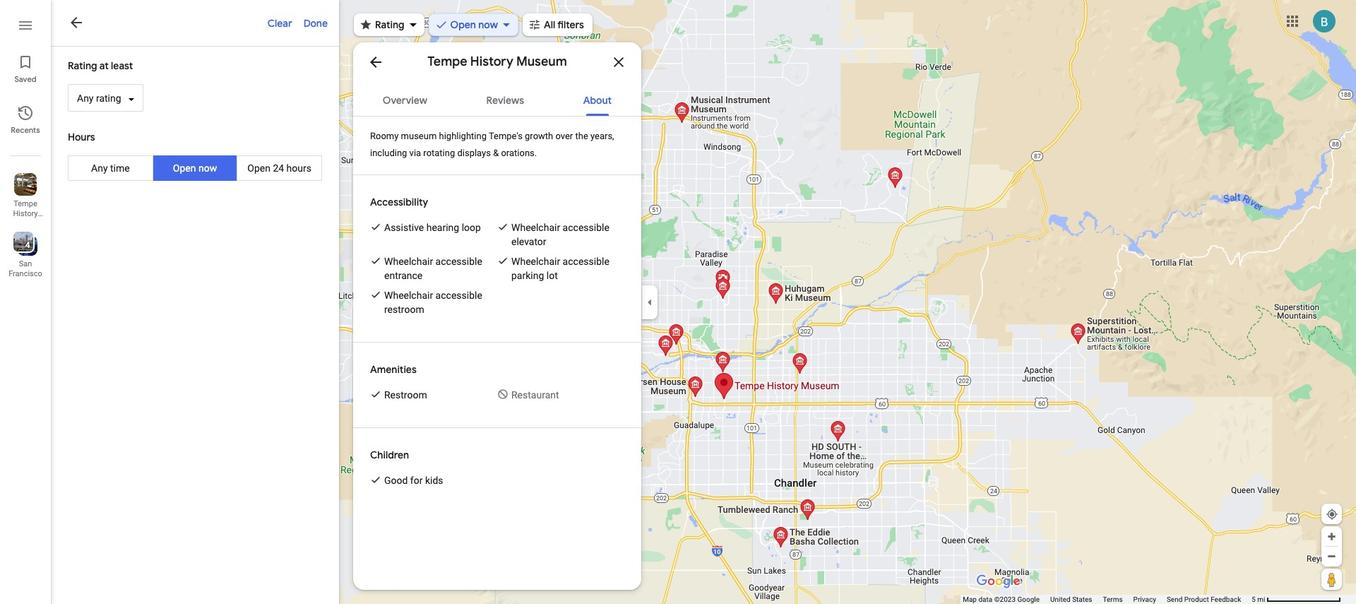 Task type: vqa. For each thing, say whether or not it's contained in the screenshot.
Crystal BA 212, BA 306 text field
no



Task type: locate. For each thing, give the bounding box(es) containing it.
1 horizontal spatial now
[[479, 18, 498, 31]]

0 horizontal spatial tempe
[[14, 199, 37, 208]]

collapse side panel image
[[642, 294, 658, 310]]

accessible
[[563, 222, 610, 233], [436, 256, 482, 267], [563, 256, 610, 267], [436, 290, 482, 301]]

any left time
[[91, 163, 108, 174]]

rating right done button at the left top of the page
[[375, 18, 405, 31]]

5 mi button
[[1252, 596, 1342, 603]]

tempe up "4"
[[14, 199, 37, 208]]

1 horizontal spatial museum
[[517, 54, 567, 70]]

accessible inside wheelchair accessible restroom
[[436, 290, 482, 301]]

museum up "4"
[[10, 219, 41, 228]]

1 vertical spatial tempe
[[14, 199, 37, 208]]

accessible inside wheelchair accessible elevator
[[563, 222, 610, 233]]

0 vertical spatial history
[[470, 54, 514, 70]]

years,
[[591, 131, 615, 141]]

entrance
[[384, 270, 423, 281]]

history
[[470, 54, 514, 70], [13, 209, 38, 218]]

san francisco
[[9, 259, 42, 278]]

accessible down the has wheelchair accessible entrance element
[[436, 290, 482, 301]]

0 horizontal spatial rating
[[68, 59, 97, 72]]

wheelchair inside wheelchair accessible entrance
[[384, 256, 433, 267]]

0 vertical spatial museum
[[517, 54, 567, 70]]

0 vertical spatial tempe history museum
[[428, 54, 567, 70]]

reviews button
[[475, 82, 536, 116]]

accessible up the has wheelchair accessible parking lot element
[[563, 222, 610, 233]]

tempe history museum up "4"
[[10, 199, 41, 228]]

0 horizontal spatial open
[[173, 163, 196, 174]]

product
[[1185, 596, 1210, 603]]

1 horizontal spatial rating
[[375, 18, 405, 31]]

wheelchair inside wheelchair accessible elevator
[[512, 222, 560, 233]]

rating button
[[354, 9, 424, 40]]

wheelchair up restroom
[[384, 290, 433, 301]]

museum down all
[[517, 54, 567, 70]]

united states button
[[1051, 595, 1093, 604]]

accessibility
[[370, 196, 428, 208]]

send product feedback button
[[1167, 595, 1242, 604]]

tab list containing overview
[[353, 82, 642, 116]]

privacy
[[1134, 596, 1157, 603]]

wheelchair accessible parking lot
[[512, 256, 610, 281]]

tempe history museum up reviews button
[[428, 54, 567, 70]]

map data ©2023 google
[[963, 596, 1040, 603]]

option group
[[68, 156, 322, 181]]

any inside any rating popup button
[[77, 93, 94, 104]]

0 vertical spatial tempe
[[428, 54, 468, 70]]

saved
[[14, 74, 36, 84]]

now
[[479, 18, 498, 31], [199, 163, 217, 174]]

wheelchair up entrance
[[384, 256, 433, 267]]

4
[[25, 240, 30, 250]]

0 horizontal spatial museum
[[10, 219, 41, 228]]

assistive hearing loop
[[384, 222, 481, 233]]

footer
[[963, 595, 1252, 604]]

history up "4"
[[13, 209, 38, 218]]

wheelchair inside wheelchair accessible parking lot
[[512, 256, 560, 267]]

0 horizontal spatial history
[[13, 209, 38, 218]]

terms button
[[1103, 595, 1123, 604]]

least
[[111, 59, 133, 72]]

any left rating
[[77, 93, 94, 104]]

hours group
[[51, 121, 339, 190]]

1 vertical spatial history
[[13, 209, 38, 218]]

data
[[979, 596, 993, 603]]

museum
[[517, 54, 567, 70], [10, 219, 41, 228]]

open
[[451, 18, 476, 31], [173, 163, 196, 174], [248, 163, 271, 174]]

1 horizontal spatial tempe
[[428, 54, 468, 70]]

&
[[493, 148, 499, 158]]

tab list
[[353, 82, 642, 116]]

wheelchair up the parking
[[512, 256, 560, 267]]

roomy
[[370, 131, 399, 141]]

2 horizontal spatial open
[[451, 18, 476, 31]]

wheelchair up elevator
[[512, 222, 560, 233]]

wheelchair for parking
[[512, 256, 560, 267]]

tempe
[[428, 54, 468, 70], [14, 199, 37, 208]]

rating inside group
[[68, 59, 97, 72]]

rotating
[[424, 148, 455, 158]]

0 horizontal spatial now
[[199, 163, 217, 174]]

footer containing map data ©2023 google
[[963, 595, 1252, 604]]

0 vertical spatial rating
[[375, 18, 405, 31]]

0 horizontal spatial tempe history museum
[[10, 199, 41, 228]]

accessible for wheelchair accessible entrance
[[436, 256, 482, 267]]

terms
[[1103, 596, 1123, 603]]

parking
[[512, 270, 544, 281]]

1 horizontal spatial open now
[[451, 18, 498, 31]]

all
[[544, 18, 556, 31]]

hearing
[[427, 222, 459, 233]]

all filters button
[[523, 9, 593, 40]]

accessible for wheelchair accessible parking lot
[[563, 256, 610, 267]]

1 horizontal spatial open
[[248, 163, 271, 174]]

kids
[[425, 475, 443, 486]]

tempe down open now popup button
[[428, 54, 468, 70]]

open now
[[451, 18, 498, 31], [173, 163, 217, 174]]

overview button
[[372, 82, 439, 116]]

highlighting
[[439, 131, 487, 141]]

1 vertical spatial museum
[[10, 219, 41, 228]]

1 vertical spatial rating
[[68, 59, 97, 72]]

for
[[410, 475, 423, 486]]

rating at least
[[68, 59, 133, 72]]

wheelchair for restroom
[[384, 290, 433, 301]]

1 vertical spatial open now
[[173, 163, 217, 174]]

1 horizontal spatial history
[[470, 54, 514, 70]]

history up reviews button
[[470, 54, 514, 70]]

list
[[0, 0, 51, 604]]

0 horizontal spatial open now
[[173, 163, 217, 174]]

rating
[[375, 18, 405, 31], [68, 59, 97, 72]]

1 vertical spatial any
[[91, 163, 108, 174]]

accessible for wheelchair accessible restroom
[[436, 290, 482, 301]]

1 vertical spatial now
[[199, 163, 217, 174]]

option group containing any time
[[68, 156, 322, 181]]

0 vertical spatial now
[[479, 18, 498, 31]]

rating left the at
[[68, 59, 97, 72]]

tempe history museum
[[428, 54, 567, 70], [10, 199, 41, 228]]

now inside hours group
[[199, 163, 217, 174]]

via
[[410, 148, 421, 158]]

option group inside hours group
[[68, 156, 322, 181]]

accessible down loop
[[436, 256, 482, 267]]

tempe inside button
[[14, 199, 37, 208]]

rating for rating
[[375, 18, 405, 31]]

wheelchair inside wheelchair accessible restroom
[[384, 290, 433, 301]]

clear
[[268, 17, 292, 30]]

has wheelchair accessible restroom element
[[384, 288, 497, 317]]

1 vertical spatial tempe history museum
[[10, 199, 41, 228]]

rating group
[[51, 49, 339, 121]]

any inside hours group
[[91, 163, 108, 174]]

back image
[[68, 14, 85, 31]]

overview
[[383, 94, 427, 107]]

accessible inside wheelchair accessible parking lot
[[563, 256, 610, 267]]

has wheelchair accessible entrance element
[[384, 254, 497, 283]]

united states
[[1051, 596, 1093, 603]]

any for any rating
[[77, 93, 94, 104]]

rating inside popup button
[[375, 18, 405, 31]]

children
[[370, 449, 409, 461]]

accessible inside wheelchair accessible entrance
[[436, 256, 482, 267]]

wheelchair accessible entrance
[[384, 256, 482, 281]]

map
[[963, 596, 977, 603]]

wheelchair
[[512, 222, 560, 233], [384, 256, 433, 267], [512, 256, 560, 267], [384, 290, 433, 301]]

1 horizontal spatial tempe history museum
[[428, 54, 567, 70]]

0 vertical spatial open now
[[451, 18, 498, 31]]

tempe history museum main content
[[353, 42, 642, 590]]

main content
[[51, 0, 339, 604]]

done
[[304, 17, 328, 30]]

displays
[[457, 148, 491, 158]]

has restroom element
[[384, 388, 427, 402]]

museum
[[401, 131, 437, 141]]

4 places element
[[15, 239, 30, 252]]

accessible down has wheelchair accessible elevator element
[[563, 256, 610, 267]]

0 vertical spatial any
[[77, 93, 94, 104]]



Task type: describe. For each thing, give the bounding box(es) containing it.
accessible for wheelchair accessible elevator
[[563, 222, 610, 233]]

wheelchair accessible elevator
[[512, 222, 610, 247]]

saved button
[[0, 48, 51, 88]]

wheelchair accessible restroom
[[384, 290, 482, 315]]

has assistive hearing loop element
[[384, 220, 481, 235]]

history inside 'main content'
[[470, 54, 514, 70]]

rating
[[96, 93, 121, 104]]

5 mi
[[1252, 596, 1266, 603]]

feedback
[[1211, 596, 1242, 603]]

over
[[556, 131, 573, 141]]

wheelchair for elevator
[[512, 222, 560, 233]]

zoom in image
[[1327, 531, 1338, 542]]

hours
[[287, 163, 312, 174]]

list containing saved
[[0, 0, 51, 604]]

open now button
[[429, 9, 519, 40]]

tempe inside 'main content'
[[428, 54, 468, 70]]

tempe history museum button
[[0, 167, 51, 228]]

google account: brad klo  
(klobrad84@gmail.com) image
[[1314, 10, 1336, 32]]

united
[[1051, 596, 1071, 603]]

growth
[[525, 131, 553, 141]]

open now inside hours group
[[173, 163, 217, 174]]

the
[[576, 131, 588, 141]]

restaurant
[[512, 389, 559, 401]]

any time
[[91, 163, 130, 174]]

mi
[[1258, 596, 1266, 603]]

open now inside popup button
[[451, 18, 498, 31]]

send
[[1167, 596, 1183, 603]]

wheelchair for entrance
[[384, 256, 433, 267]]

recents
[[11, 125, 40, 135]]

any rating
[[77, 93, 121, 104]]

good for kids element
[[384, 473, 443, 488]]

filters
[[558, 18, 584, 31]]

states
[[1073, 596, 1093, 603]]

rating for rating at least
[[68, 59, 97, 72]]

24
[[273, 163, 284, 174]]

loop
[[462, 222, 481, 233]]

museum inside button
[[10, 219, 41, 228]]

no restaurant element
[[512, 388, 559, 402]]

about tempe history museum region
[[353, 117, 642, 590]]

any rating button
[[68, 84, 143, 112]]

footer inside google maps element
[[963, 595, 1252, 604]]

roomy museum highlighting tempe's growth over the years, including via rotating displays & orations.
[[370, 131, 615, 158]]

send product feedback
[[1167, 596, 1242, 603]]

good
[[384, 475, 408, 486]]

history inside button
[[13, 209, 38, 218]]

any for any time
[[91, 163, 108, 174]]

elevator
[[512, 236, 547, 247]]

hours
[[68, 131, 95, 144]]

tempe history museum inside 'main content'
[[428, 54, 567, 70]]

open 24 hours
[[248, 163, 312, 174]]

©2023
[[995, 596, 1016, 603]]

assistive
[[384, 222, 424, 233]]

done button
[[304, 0, 339, 45]]

about button
[[572, 82, 623, 116]]

reviews
[[487, 94, 524, 107]]

lot
[[547, 270, 558, 281]]

privacy button
[[1134, 595, 1157, 604]]

museum inside 'main content'
[[517, 54, 567, 70]]

zoom out image
[[1327, 551, 1338, 562]]

restroom
[[384, 304, 424, 315]]

time
[[110, 163, 130, 174]]

main content containing clear
[[51, 0, 339, 604]]

recents button
[[0, 99, 51, 138]]

san
[[19, 259, 32, 269]]

francisco
[[9, 269, 42, 278]]

tempe's
[[489, 131, 523, 141]]

open inside popup button
[[451, 18, 476, 31]]

good for kids
[[384, 475, 443, 486]]

tempe history museum inside button
[[10, 199, 41, 228]]

google maps element
[[0, 0, 1357, 604]]

all filters
[[544, 18, 584, 31]]

restroom
[[384, 389, 427, 401]]

including
[[370, 148, 407, 158]]

at
[[100, 59, 109, 72]]

amenities
[[370, 363, 417, 376]]

menu image
[[17, 17, 34, 34]]

orations.
[[501, 148, 537, 158]]

now inside open now popup button
[[479, 18, 498, 31]]

google
[[1018, 596, 1040, 603]]

has wheelchair accessible elevator element
[[512, 220, 625, 249]]

show street view coverage image
[[1322, 569, 1343, 590]]

clear button
[[268, 0, 304, 45]]

5
[[1252, 596, 1256, 603]]

has wheelchair accessible parking lot element
[[512, 254, 625, 283]]

about
[[583, 94, 612, 107]]

show your location image
[[1326, 508, 1339, 521]]

tab list inside google maps element
[[353, 82, 642, 116]]



